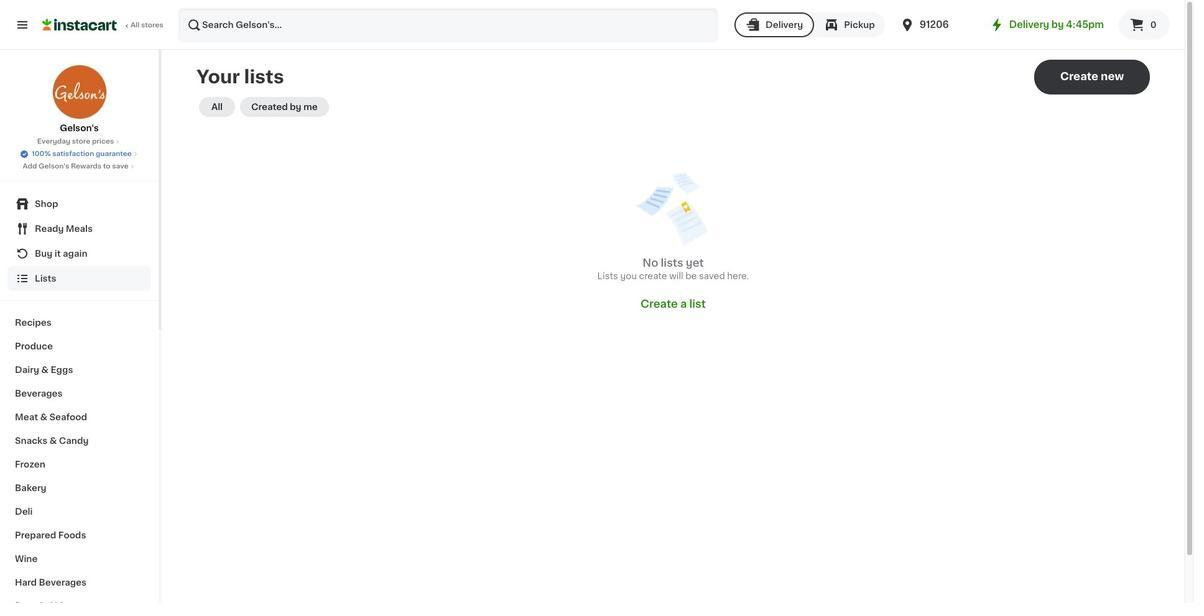 Task type: vqa. For each thing, say whether or not it's contained in the screenshot.
Your at top left
yes



Task type: locate. For each thing, give the bounding box(es) containing it.
by inside button
[[290, 103, 302, 111]]

by left me
[[290, 103, 302, 111]]

created by me
[[251, 103, 318, 111]]

gelson's up the store
[[60, 124, 99, 133]]

ready
[[35, 225, 64, 233]]

you
[[621, 272, 637, 281]]

1 vertical spatial &
[[40, 413, 47, 422]]

me
[[304, 103, 318, 111]]

it
[[55, 250, 61, 258]]

prepared foods
[[15, 532, 86, 540]]

lists
[[244, 68, 284, 86], [661, 258, 684, 268]]

lists left 'you'
[[598, 272, 619, 281]]

0 horizontal spatial create
[[641, 299, 678, 309]]

1 vertical spatial create
[[641, 299, 678, 309]]

meat
[[15, 413, 38, 422]]

0 horizontal spatial lists
[[35, 274, 56, 283]]

your
[[197, 68, 240, 86]]

delivery inside button
[[766, 21, 804, 29]]

all down your
[[212, 103, 223, 111]]

gelson's
[[60, 124, 99, 133], [39, 163, 69, 170]]

create
[[1061, 72, 1099, 82], [641, 299, 678, 309]]

buy
[[35, 250, 53, 258]]

all stores
[[131, 22, 163, 29]]

meat & seafood link
[[7, 406, 151, 429]]

everyday store prices link
[[37, 137, 122, 147]]

lists up created
[[244, 68, 284, 86]]

0 horizontal spatial by
[[290, 103, 302, 111]]

new
[[1102, 72, 1125, 82]]

Search field
[[179, 9, 718, 41]]

lists up will
[[661, 258, 684, 268]]

create for create new
[[1061, 72, 1099, 82]]

all
[[131, 22, 140, 29], [212, 103, 223, 111]]

1 vertical spatial by
[[290, 103, 302, 111]]

hard beverages link
[[7, 571, 151, 595]]

create new button
[[1035, 60, 1151, 95]]

gelson's down 100%
[[39, 163, 69, 170]]

all stores link
[[42, 7, 164, 42]]

ready meals link
[[7, 217, 151, 241]]

delivery for delivery by 4:45pm
[[1010, 20, 1050, 29]]

& left eggs
[[41, 366, 49, 375]]

0 horizontal spatial all
[[131, 22, 140, 29]]

lists inside no lists yet lists you create will be saved here.
[[598, 272, 619, 281]]

1 vertical spatial beverages
[[39, 579, 87, 588]]

0 horizontal spatial delivery
[[766, 21, 804, 29]]

beverages down wine link
[[39, 579, 87, 588]]

1 horizontal spatial create
[[1061, 72, 1099, 82]]

add gelson's rewards to save
[[23, 163, 129, 170]]

beverages
[[15, 390, 63, 398], [39, 579, 87, 588]]

bakery link
[[7, 477, 151, 500]]

1 horizontal spatial lists
[[598, 272, 619, 281]]

will
[[670, 272, 684, 281]]

create left a on the right
[[641, 299, 678, 309]]

ready meals
[[35, 225, 93, 233]]

91206 button
[[900, 7, 975, 42]]

create inside button
[[1061, 72, 1099, 82]]

meals
[[66, 225, 93, 233]]

delivery by 4:45pm
[[1010, 20, 1105, 29]]

delivery
[[1010, 20, 1050, 29], [766, 21, 804, 29]]

&
[[41, 366, 49, 375], [40, 413, 47, 422], [50, 437, 57, 446]]

create
[[640, 272, 668, 281]]

by
[[1052, 20, 1065, 29], [290, 103, 302, 111]]

dairy & eggs link
[[7, 358, 151, 382]]

& left candy
[[50, 437, 57, 446]]

everyday
[[37, 138, 70, 145]]

delivery by 4:45pm link
[[990, 17, 1105, 32]]

lists
[[598, 272, 619, 281], [35, 274, 56, 283]]

lists down buy
[[35, 274, 56, 283]]

beverages down the dairy & eggs
[[15, 390, 63, 398]]

all left stores
[[131, 22, 140, 29]]

2 vertical spatial &
[[50, 437, 57, 446]]

candy
[[59, 437, 89, 446]]

by left 4:45pm
[[1052, 20, 1065, 29]]

1 horizontal spatial by
[[1052, 20, 1065, 29]]

hard beverages
[[15, 579, 87, 588]]

create left new
[[1061, 72, 1099, 82]]

0 vertical spatial &
[[41, 366, 49, 375]]

1 horizontal spatial all
[[212, 103, 223, 111]]

lists inside no lists yet lists you create will be saved here.
[[661, 258, 684, 268]]

91206
[[920, 20, 950, 29]]

0 vertical spatial lists
[[244, 68, 284, 86]]

gelson's link
[[52, 65, 107, 134]]

1 horizontal spatial delivery
[[1010, 20, 1050, 29]]

buy it again
[[35, 250, 88, 258]]

100% satisfaction guarantee
[[32, 151, 132, 157]]

None search field
[[178, 7, 719, 42]]

4:45pm
[[1067, 20, 1105, 29]]

0 vertical spatial by
[[1052, 20, 1065, 29]]

saved
[[700, 272, 726, 281]]

& right meat
[[40, 413, 47, 422]]

prices
[[92, 138, 114, 145]]

bakery
[[15, 484, 46, 493]]

create a list
[[641, 299, 706, 309]]

ready meals button
[[7, 217, 151, 241]]

here.
[[728, 272, 750, 281]]

meat & seafood
[[15, 413, 87, 422]]

produce link
[[7, 335, 151, 358]]

hard
[[15, 579, 37, 588]]

snacks & candy link
[[7, 429, 151, 453]]

1 horizontal spatial lists
[[661, 258, 684, 268]]

0 vertical spatial all
[[131, 22, 140, 29]]

all inside 'button'
[[212, 103, 223, 111]]

save
[[112, 163, 129, 170]]

0 horizontal spatial lists
[[244, 68, 284, 86]]

your lists
[[197, 68, 284, 86]]

1 vertical spatial all
[[212, 103, 223, 111]]

add
[[23, 163, 37, 170]]

1 vertical spatial lists
[[661, 258, 684, 268]]

0 vertical spatial create
[[1061, 72, 1099, 82]]



Task type: describe. For each thing, give the bounding box(es) containing it.
pickup button
[[815, 12, 885, 37]]

stores
[[141, 22, 163, 29]]

create a list link
[[641, 297, 706, 311]]

a
[[681, 299, 687, 309]]

pickup
[[845, 21, 876, 29]]

recipes link
[[7, 311, 151, 335]]

eggs
[[51, 366, 73, 375]]

be
[[686, 272, 697, 281]]

yet
[[686, 258, 704, 268]]

again
[[63, 250, 88, 258]]

shop
[[35, 200, 58, 208]]

service type group
[[735, 12, 885, 37]]

gelson's logo image
[[52, 65, 107, 119]]

lists for no
[[661, 258, 684, 268]]

instacart logo image
[[42, 17, 117, 32]]

& for meat
[[40, 413, 47, 422]]

shop link
[[7, 192, 151, 217]]

no
[[643, 258, 659, 268]]

delivery button
[[735, 12, 815, 37]]

1 vertical spatial gelson's
[[39, 163, 69, 170]]

created by me button
[[240, 97, 329, 117]]

deli link
[[7, 500, 151, 524]]

all button
[[199, 97, 235, 117]]

lists for your
[[244, 68, 284, 86]]

to
[[103, 163, 111, 170]]

0 vertical spatial beverages
[[15, 390, 63, 398]]

delivery for delivery
[[766, 21, 804, 29]]

guarantee
[[96, 151, 132, 157]]

snacks & candy
[[15, 437, 89, 446]]

rewards
[[71, 163, 102, 170]]

deli
[[15, 508, 33, 517]]

dairy & eggs
[[15, 366, 73, 375]]

foods
[[58, 532, 86, 540]]

0
[[1151, 21, 1157, 29]]

beverages link
[[7, 382, 151, 406]]

& for snacks
[[50, 437, 57, 446]]

wine
[[15, 555, 38, 564]]

0 button
[[1120, 10, 1171, 40]]

satisfaction
[[52, 151, 94, 157]]

all for all stores
[[131, 22, 140, 29]]

by for created
[[290, 103, 302, 111]]

created
[[251, 103, 288, 111]]

everyday store prices
[[37, 138, 114, 145]]

100%
[[32, 151, 51, 157]]

prepared
[[15, 532, 56, 540]]

list
[[690, 299, 706, 309]]

wine link
[[7, 548, 151, 571]]

& for dairy
[[41, 366, 49, 375]]

buy it again link
[[7, 241, 151, 266]]

0 vertical spatial gelson's
[[60, 124, 99, 133]]

seafood
[[49, 413, 87, 422]]

lists link
[[7, 266, 151, 291]]

prepared foods link
[[7, 524, 151, 548]]

snacks
[[15, 437, 47, 446]]

all for all
[[212, 103, 223, 111]]

create for create a list
[[641, 299, 678, 309]]

no lists yet lists you create will be saved here.
[[598, 258, 750, 281]]

100% satisfaction guarantee button
[[19, 147, 139, 159]]

dairy
[[15, 366, 39, 375]]

create new
[[1061, 72, 1125, 82]]

frozen
[[15, 461, 45, 469]]

store
[[72, 138, 90, 145]]

recipes
[[15, 319, 52, 327]]

by for delivery
[[1052, 20, 1065, 29]]

add gelson's rewards to save link
[[23, 162, 136, 172]]

produce
[[15, 342, 53, 351]]

frozen link
[[7, 453, 151, 477]]



